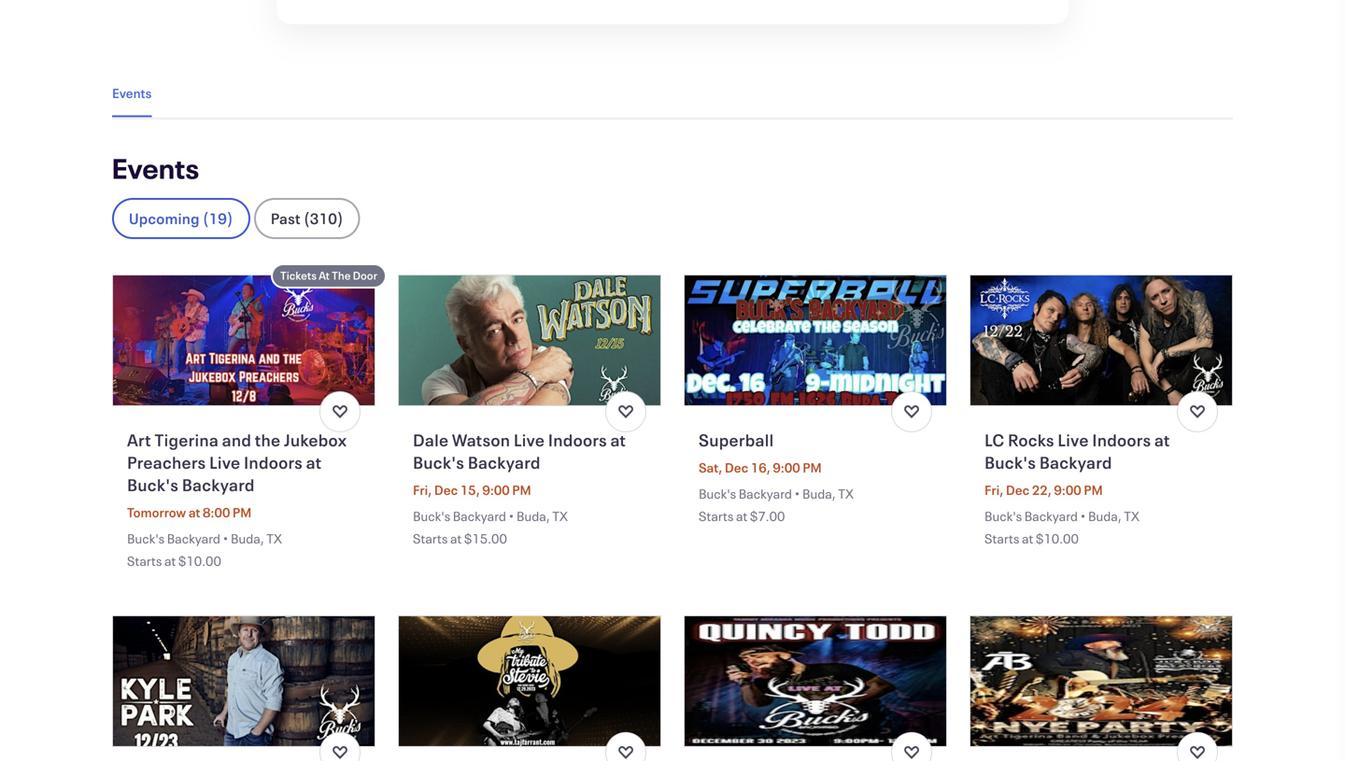 Task type: describe. For each thing, give the bounding box(es) containing it.
tickets at the door
[[280, 268, 377, 283]]

buck's down tomorrow
[[127, 530, 165, 548]]

superball link
[[699, 429, 933, 451]]

backyard up $15.00
[[453, 508, 506, 525]]

• inside 'art tigerina and the jukebox preachers live indoors at buck's backyard tomorrow at 8:00 pm buck's backyard • buda, tx starts at $10.00'
[[223, 530, 228, 548]]

backyard down 8:00
[[167, 530, 220, 548]]

buda, inside dale watson live indoors at buck's backyard fri, dec 15, 9:00 pm buck's backyard • buda, tx starts at $15.00
[[517, 508, 550, 525]]

at
[[319, 268, 330, 283]]

16,
[[751, 459, 771, 477]]

upcoming (19) button
[[112, 198, 250, 239]]

(310)
[[304, 208, 344, 228]]

live for watson
[[514, 429, 545, 451]]

$10.00 inside 'art tigerina and the jukebox preachers live indoors at buck's backyard tomorrow at 8:00 pm buck's backyard • buda, tx starts at $10.00'
[[178, 553, 221, 570]]

watson
[[452, 429, 510, 451]]

superball
[[699, 429, 774, 451]]

preachers
[[127, 451, 206, 474]]

indoors inside 'art tigerina and the jukebox preachers live indoors at buck's backyard tomorrow at 8:00 pm buck's backyard • buda, tx starts at $10.00'
[[244, 451, 303, 474]]

pm inside superball sat, dec 16, 9:00 pm buck's backyard • buda, tx starts at $7.00
[[803, 459, 822, 477]]

door
[[353, 268, 377, 283]]

buck's up 15, on the left
[[413, 451, 465, 474]]

pm inside 'art tigerina and the jukebox preachers live indoors at buck's backyard tomorrow at 8:00 pm buck's backyard • buda, tx starts at $10.00'
[[233, 504, 252, 521]]

buck's down lc
[[985, 508, 1022, 525]]

backyard down 22,
[[1025, 508, 1078, 525]]

9:00 for lc rocks live indoors at buck's backyard
[[1054, 482, 1082, 499]]

live inside 'art tigerina and the jukebox preachers live indoors at buck's backyard tomorrow at 8:00 pm buck's backyard • buda, tx starts at $10.00'
[[209, 451, 241, 474]]

• inside superball sat, dec 16, 9:00 pm buck's backyard • buda, tx starts at $7.00
[[795, 485, 800, 503]]

tigerina
[[155, 429, 219, 451]]

fri, for lc rocks live indoors at buck's backyard
[[985, 482, 1004, 499]]

• inside dale watson live indoors at buck's backyard fri, dec 15, 9:00 pm buck's backyard • buda, tx starts at $15.00
[[509, 508, 514, 525]]

at inside superball sat, dec 16, 9:00 pm buck's backyard • buda, tx starts at $7.00
[[736, 508, 748, 525]]

pm inside dale watson live indoors at buck's backyard fri, dec 15, 9:00 pm buck's backyard • buda, tx starts at $15.00
[[512, 482, 531, 499]]

fri, for dale watson live indoors at buck's backyard
[[413, 482, 432, 499]]

8:00
[[203, 504, 230, 521]]

the
[[255, 429, 281, 451]]

starts inside dale watson live indoors at buck's backyard fri, dec 15, 9:00 pm buck's backyard • buda, tx starts at $15.00
[[413, 530, 448, 548]]

dec inside superball sat, dec 16, 9:00 pm buck's backyard • buda, tx starts at $7.00
[[725, 459, 749, 477]]

jukebox
[[284, 429, 347, 451]]



Task type: vqa. For each thing, say whether or not it's contained in the screenshot.
topmost holiday
no



Task type: locate. For each thing, give the bounding box(es) containing it.
buda,
[[803, 485, 836, 503], [517, 508, 550, 525], [1088, 508, 1122, 525], [231, 530, 264, 548]]

• down "dale watson live indoors at buck's backyard" link
[[509, 508, 514, 525]]

buda, down art tigerina and the jukebox preachers live indoors at buck's backyard link
[[231, 530, 264, 548]]

tx down art tigerina and the jukebox preachers live indoors at buck's backyard link
[[267, 530, 282, 548]]

dec left 22,
[[1006, 482, 1030, 499]]

9:00 inside superball sat, dec 16, 9:00 pm buck's backyard • buda, tx starts at $7.00
[[773, 459, 800, 477]]

dale watson live indoors at buck's backyard fri, dec 15, 9:00 pm buck's backyard • buda, tx starts at $15.00
[[413, 429, 626, 548]]

fri,
[[413, 482, 432, 499], [985, 482, 1004, 499]]

lc rocks live indoors at buck's backyard fri, dec 22, 9:00 pm buck's backyard • buda, tx starts at $10.00
[[985, 429, 1170, 548]]

live inside dale watson live indoors at buck's backyard fri, dec 15, 9:00 pm buck's backyard • buda, tx starts at $15.00
[[514, 429, 545, 451]]

•
[[795, 485, 800, 503], [509, 508, 514, 525], [1081, 508, 1086, 525], [223, 530, 228, 548]]

starts inside 'art tigerina and the jukebox preachers live indoors at buck's backyard tomorrow at 8:00 pm buck's backyard • buda, tx starts at $10.00'
[[127, 553, 162, 570]]

buda, down lc rocks live indoors at buck's backyard 'link'
[[1088, 508, 1122, 525]]

1 fri, from the left
[[413, 482, 432, 499]]

0 horizontal spatial indoors
[[244, 451, 303, 474]]

upcoming (19)
[[129, 208, 233, 228]]

upcoming
[[129, 208, 200, 228]]

superball sat, dec 16, 9:00 pm buck's backyard • buda, tx starts at $7.00
[[699, 429, 854, 525]]

• down superball link
[[795, 485, 800, 503]]

live for rocks
[[1058, 429, 1089, 451]]

dec for dale watson live indoors at buck's backyard
[[434, 482, 458, 499]]

lc
[[985, 429, 1005, 451]]

past (310) button
[[254, 198, 360, 239]]

buck's up tomorrow
[[127, 474, 179, 496]]

live right rocks
[[1058, 429, 1089, 451]]

1 horizontal spatial 9:00
[[773, 459, 800, 477]]

9:00 inside lc rocks live indoors at buck's backyard fri, dec 22, 9:00 pm buck's backyard • buda, tx starts at $10.00
[[1054, 482, 1082, 499]]

lc rocks live indoors at buck's backyard link
[[985, 429, 1219, 474]]

at
[[611, 429, 626, 451], [1155, 429, 1170, 451], [306, 451, 322, 474], [189, 504, 200, 521], [736, 508, 748, 525], [450, 530, 462, 548], [1022, 530, 1034, 548], [164, 553, 176, 570]]

fri, inside lc rocks live indoors at buck's backyard fri, dec 22, 9:00 pm buck's backyard • buda, tx starts at $10.00
[[985, 482, 1004, 499]]

buck's inside superball sat, dec 16, 9:00 pm buck's backyard • buda, tx starts at $7.00
[[699, 485, 736, 503]]

past
[[271, 208, 301, 228]]

dale watson live indoors at buck's backyard link
[[413, 429, 647, 474]]

dec for lc rocks live indoors at buck's backyard
[[1006, 482, 1030, 499]]

$10.00 down 22,
[[1036, 530, 1079, 548]]

dec left 16,
[[725, 459, 749, 477]]

fri, left 15, on the left
[[413, 482, 432, 499]]

art tigerina and the jukebox preachers live indoors at buck's backyard link
[[127, 429, 361, 496]]

buda, down superball link
[[803, 485, 836, 503]]

buda, inside lc rocks live indoors at buck's backyard fri, dec 22, 9:00 pm buck's backyard • buda, tx starts at $10.00
[[1088, 508, 1122, 525]]

• down lc rocks live indoors at buck's backyard 'link'
[[1081, 508, 1086, 525]]

$10.00 inside lc rocks live indoors at buck's backyard fri, dec 22, 9:00 pm buck's backyard • buda, tx starts at $10.00
[[1036, 530, 1079, 548]]

1 events from the top
[[112, 85, 152, 102]]

buda, inside superball sat, dec 16, 9:00 pm buck's backyard • buda, tx starts at $7.00
[[803, 485, 836, 503]]

backyard up 15, on the left
[[468, 451, 541, 474]]

1 horizontal spatial live
[[514, 429, 545, 451]]

events link
[[112, 85, 152, 102]]

backyard up 22,
[[1040, 451, 1113, 474]]

9:00 right 16,
[[773, 459, 800, 477]]

the
[[332, 268, 351, 283]]

indoors for lc rocks live indoors at buck's backyard
[[1092, 429, 1151, 451]]

backyard up 8:00
[[182, 474, 255, 496]]

0 horizontal spatial live
[[209, 451, 241, 474]]

indoors inside lc rocks live indoors at buck's backyard fri, dec 22, 9:00 pm buck's backyard • buda, tx starts at $10.00
[[1092, 429, 1151, 451]]

tx down superball link
[[838, 485, 854, 503]]

9:00 right 15, on the left
[[482, 482, 510, 499]]

tx inside lc rocks live indoors at buck's backyard fri, dec 22, 9:00 pm buck's backyard • buda, tx starts at $10.00
[[1124, 508, 1140, 525]]

indoors inside dale watson live indoors at buck's backyard fri, dec 15, 9:00 pm buck's backyard • buda, tx starts at $15.00
[[548, 429, 607, 451]]

buck's down dale
[[413, 508, 451, 525]]

$15.00
[[464, 530, 507, 548]]

backyard inside superball sat, dec 16, 9:00 pm buck's backyard • buda, tx starts at $7.00
[[739, 485, 792, 503]]

sat,
[[699, 459, 723, 477]]

tx
[[838, 485, 854, 503], [552, 508, 568, 525], [1124, 508, 1140, 525], [267, 530, 282, 548]]

dec inside dale watson live indoors at buck's backyard fri, dec 15, 9:00 pm buck's backyard • buda, tx starts at $15.00
[[434, 482, 458, 499]]

tx down lc rocks live indoors at buck's backyard 'link'
[[1124, 508, 1140, 525]]

starts inside superball sat, dec 16, 9:00 pm buck's backyard • buda, tx starts at $7.00
[[699, 508, 734, 525]]

2 events from the top
[[112, 149, 200, 186]]

buck's
[[413, 451, 465, 474], [985, 451, 1036, 474], [127, 474, 179, 496], [699, 485, 736, 503], [413, 508, 451, 525], [985, 508, 1022, 525], [127, 530, 165, 548]]

buck's up 22,
[[985, 451, 1036, 474]]

1 horizontal spatial $10.00
[[1036, 530, 1079, 548]]

0 horizontal spatial $10.00
[[178, 553, 221, 570]]

1 vertical spatial $10.00
[[178, 553, 221, 570]]

live inside lc rocks live indoors at buck's backyard fri, dec 22, 9:00 pm buck's backyard • buda, tx starts at $10.00
[[1058, 429, 1089, 451]]

backyard
[[468, 451, 541, 474], [1040, 451, 1113, 474], [182, 474, 255, 496], [739, 485, 792, 503], [453, 508, 506, 525], [1025, 508, 1078, 525], [167, 530, 220, 548]]

tomorrow
[[127, 504, 186, 521]]

starts inside lc rocks live indoors at buck's backyard fri, dec 22, 9:00 pm buck's backyard • buda, tx starts at $10.00
[[985, 530, 1020, 548]]

and
[[222, 429, 252, 451]]

tx inside dale watson live indoors at buck's backyard fri, dec 15, 9:00 pm buck's backyard • buda, tx starts at $15.00
[[552, 508, 568, 525]]

2 horizontal spatial live
[[1058, 429, 1089, 451]]

9:00 inside dale watson live indoors at buck's backyard fri, dec 15, 9:00 pm buck's backyard • buda, tx starts at $15.00
[[482, 482, 510, 499]]

pm inside lc rocks live indoors at buck's backyard fri, dec 22, 9:00 pm buck's backyard • buda, tx starts at $10.00
[[1084, 482, 1103, 499]]

live right watson
[[514, 429, 545, 451]]

art tigerina and the jukebox preachers live indoors at buck's backyard tomorrow at 8:00 pm buck's backyard • buda, tx starts at $10.00
[[127, 429, 347, 570]]

$10.00
[[1036, 530, 1079, 548], [178, 553, 221, 570]]

2 fri, from the left
[[985, 482, 1004, 499]]

tx inside 'art tigerina and the jukebox preachers live indoors at buck's backyard tomorrow at 8:00 pm buck's backyard • buda, tx starts at $10.00'
[[267, 530, 282, 548]]

• down 8:00
[[223, 530, 228, 548]]

live
[[514, 429, 545, 451], [1058, 429, 1089, 451], [209, 451, 241, 474]]

fri, left 22,
[[985, 482, 1004, 499]]

art
[[127, 429, 151, 451]]

0 horizontal spatial fri,
[[413, 482, 432, 499]]

buda, inside 'art tigerina and the jukebox preachers live indoors at buck's backyard tomorrow at 8:00 pm buck's backyard • buda, tx starts at $10.00'
[[231, 530, 264, 548]]

9:00 for dale watson live indoors at buck's backyard
[[482, 482, 510, 499]]

1 vertical spatial events
[[112, 149, 200, 186]]

starts
[[699, 508, 734, 525], [413, 530, 448, 548], [985, 530, 1020, 548], [127, 553, 162, 570]]

pm down lc rocks live indoors at buck's backyard 'link'
[[1084, 482, 1103, 499]]

buck's down sat,
[[699, 485, 736, 503]]

tickets
[[280, 268, 317, 283]]

22,
[[1032, 482, 1052, 499]]

(19)
[[203, 208, 233, 228]]

1 horizontal spatial indoors
[[548, 429, 607, 451]]

tx down "dale watson live indoors at buck's backyard" link
[[552, 508, 568, 525]]

pm down superball link
[[803, 459, 822, 477]]

$7.00
[[750, 508, 785, 525]]

0 vertical spatial events
[[112, 85, 152, 102]]

2 horizontal spatial 9:00
[[1054, 482, 1082, 499]]

0 horizontal spatial dec
[[434, 482, 458, 499]]

1 horizontal spatial fri,
[[985, 482, 1004, 499]]

1 horizontal spatial dec
[[725, 459, 749, 477]]

pm right 8:00
[[233, 504, 252, 521]]

pm down "dale watson live indoors at buck's backyard" link
[[512, 482, 531, 499]]

events
[[112, 85, 152, 102], [112, 149, 200, 186]]

backyard up $7.00
[[739, 485, 792, 503]]

fri, inside dale watson live indoors at buck's backyard fri, dec 15, 9:00 pm buck's backyard • buda, tx starts at $15.00
[[413, 482, 432, 499]]

0 horizontal spatial 9:00
[[482, 482, 510, 499]]

15,
[[460, 482, 480, 499]]

indoors for dale watson live indoors at buck's backyard
[[548, 429, 607, 451]]

• inside lc rocks live indoors at buck's backyard fri, dec 22, 9:00 pm buck's backyard • buda, tx starts at $10.00
[[1081, 508, 1086, 525]]

0 vertical spatial $10.00
[[1036, 530, 1079, 548]]

past (310)
[[271, 208, 344, 228]]

pm
[[803, 459, 822, 477], [512, 482, 531, 499], [1084, 482, 1103, 499], [233, 504, 252, 521]]

2 horizontal spatial dec
[[1006, 482, 1030, 499]]

dec inside lc rocks live indoors at buck's backyard fri, dec 22, 9:00 pm buck's backyard • buda, tx starts at $10.00
[[1006, 482, 1030, 499]]

rocks
[[1008, 429, 1055, 451]]

9:00
[[773, 459, 800, 477], [482, 482, 510, 499], [1054, 482, 1082, 499]]

dec
[[725, 459, 749, 477], [434, 482, 458, 499], [1006, 482, 1030, 499]]

indoors
[[548, 429, 607, 451], [1092, 429, 1151, 451], [244, 451, 303, 474]]

tx inside superball sat, dec 16, 9:00 pm buck's backyard • buda, tx starts at $7.00
[[838, 485, 854, 503]]

$10.00 down 8:00
[[178, 553, 221, 570]]

live left the
[[209, 451, 241, 474]]

dale
[[413, 429, 449, 451]]

2 horizontal spatial indoors
[[1092, 429, 1151, 451]]

dec left 15, on the left
[[434, 482, 458, 499]]

buda, down "dale watson live indoors at buck's backyard" link
[[517, 508, 550, 525]]

9:00 right 22,
[[1054, 482, 1082, 499]]



